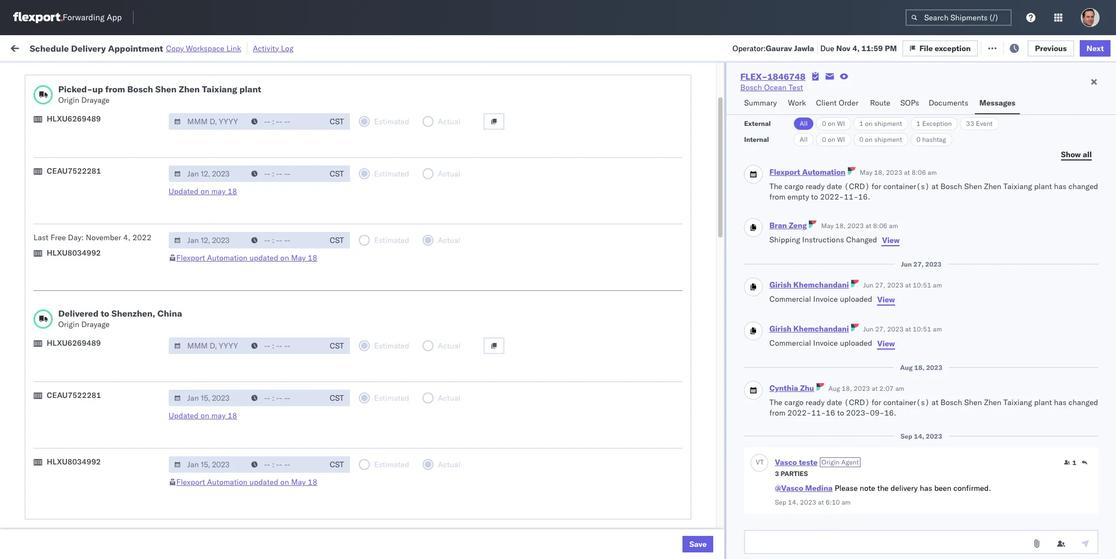 Task type: vqa. For each thing, say whether or not it's contained in the screenshot.
Drayage inside the Picked-up from Bosch Shen Zhen Taixiang plant Origin Drayage
yes



Task type: describe. For each thing, give the bounding box(es) containing it.
cynthia zhu button
[[770, 383, 815, 393]]

lhuu7894563, for confirm delivery
[[757, 328, 813, 338]]

mbl/mawb numbers
[[836, 90, 904, 98]]

6 cst from the top
[[330, 460, 344, 470]]

4 resize handle column header from the left
[[436, 85, 450, 559]]

view for girish khemchandani
[[878, 338, 895, 348]]

flex-1662119
[[676, 425, 733, 435]]

2 flex-2130384 from the top
[[676, 497, 733, 507]]

0 vertical spatial jawla
[[794, 43, 815, 53]]

jun 27, 2023
[[901, 260, 942, 268]]

5 maeu9408431 from the top
[[836, 546, 892, 556]]

3 parties button
[[775, 468, 808, 478]]

demo for flex-1660288
[[486, 110, 506, 120]]

ready for to
[[806, 181, 825, 191]]

at inside @vasco medina please note the delivery has been confirmed. sep 14, 2023 at 6:10 am
[[818, 498, 824, 506]]

upload customs clearance documents for 11:00
[[25, 231, 162, 241]]

3 mmm d, yyyy text field from the top
[[169, 232, 247, 248]]

may right 30,
[[291, 477, 306, 487]]

0 vertical spatial automation
[[803, 167, 846, 177]]

1 hlxu6269489, from the top
[[815, 134, 871, 144]]

0 vertical spatial 27,
[[914, 260, 924, 268]]

1889466 for confirm delivery
[[699, 328, 733, 338]]

batch action button
[[1038, 39, 1109, 56]]

7 ocean fcl from the top
[[375, 401, 414, 410]]

0 vertical spatial aug
[[254, 110, 269, 120]]

uetu5238478 for confirm pickup from los angeles, ca
[[815, 303, 869, 313]]

may for picked-up from bosch shen zhen taixiang plant
[[211, 186, 226, 196]]

10 ocean fcl from the top
[[375, 521, 414, 531]]

to inside the cargo ready date (crd) for container(s)  at bosch shen zhen taixiang plant has changed from 2022-11-16 to 2023-09-16.
[[838, 408, 845, 418]]

Search Work text field
[[746, 39, 866, 56]]

batch
[[1055, 43, 1076, 53]]

confirm pickup from rotterdam, netherlands link
[[25, 515, 176, 537]]

filtered
[[11, 67, 38, 77]]

drayage inside picked-up from bosch shen zhen taixiang plant origin drayage
[[81, 95, 110, 105]]

changed for the cargo ready date (crd) for container(s)  at bosch shen zhen taixiang plant has changed from 2022-11-16 to 2023-09-16.
[[1069, 397, 1099, 407]]

4 mmm d, yyyy text field from the top
[[169, 338, 247, 354]]

1 ocean fcl from the top
[[375, 110, 414, 120]]

ceau7522281 for delivered to shenzhen, china
[[47, 390, 101, 400]]

3 maeu9408431 from the top
[[836, 449, 892, 459]]

uploaded for girish khemchandani 'button' for view "button" corresponding to girish khemchandani
[[840, 338, 873, 348]]

6 schedule pickup from los angeles, ca link from the top
[[25, 424, 161, 435]]

no
[[260, 68, 269, 76]]

1 schedule pickup from los angeles, ca link from the top
[[25, 133, 161, 144]]

work,
[[116, 68, 134, 76]]

save
[[690, 539, 707, 549]]

cynthia zhu
[[770, 383, 815, 393]]

last
[[34, 233, 49, 242]]

batch action
[[1055, 43, 1102, 53]]

2 schedule pickup from los angeles, ca link from the top
[[25, 158, 161, 169]]

forwarding app
[[63, 12, 122, 23]]

karl for 8:30 pm pst, jan 28, 2023
[[629, 449, 643, 459]]

confirm delivery
[[25, 327, 84, 337]]

show
[[1062, 149, 1081, 159]]

lhuu7894563, uetu5238478 for confirm pickup from los angeles, ca
[[757, 303, 869, 313]]

commercial for view "button" to the middle girish khemchandani 'button'
[[770, 294, 812, 304]]

message (0)
[[148, 43, 193, 53]]

clearance for 11:00 pm pst, nov 8, 2022
[[85, 231, 120, 241]]

2 vertical spatial pdt,
[[234, 183, 251, 193]]

instructions
[[803, 235, 844, 244]]

all for external
[[800, 119, 808, 128]]

due nov 4, 11:59 pm
[[821, 43, 897, 53]]

exception
[[923, 119, 952, 128]]

778
[[203, 43, 217, 53]]

pm for 8:30 pm pst, jan 23, 2023's schedule delivery appointment link
[[215, 376, 227, 386]]

8 ocean fcl from the top
[[375, 449, 414, 459]]

workitem button
[[7, 87, 179, 98]]

flexport demo consignee for flex-1893174
[[455, 352, 545, 362]]

updated for bosch
[[169, 186, 199, 196]]

4 hlxu6269489, from the top
[[815, 207, 871, 217]]

2022 for confirm delivery link
[[279, 328, 298, 338]]

6 mmm d, yyyy text field from the top
[[169, 456, 247, 473]]

33
[[967, 119, 975, 128]]

up
[[92, 84, 103, 95]]

flexport automation updated on may 18 button for delivered to shenzhen, china
[[176, 477, 317, 487]]

2 schedule delivery appointment from the top
[[25, 279, 135, 289]]

am inside @vasco medina please note the delivery has been confirmed. sep 14, 2023 at 6:10 am
[[842, 498, 851, 506]]

1 schedule pickup from los angeles, ca button from the top
[[25, 133, 161, 145]]

10:51 for view "button" to the middle
[[913, 281, 932, 289]]

log
[[281, 43, 294, 53]]

4 maeu9408431 from the top
[[836, 521, 892, 531]]

internal
[[745, 135, 769, 143]]

has inside @vasco medina please note the delivery has been confirmed. sep 14, 2023 at 6:10 am
[[920, 483, 933, 493]]

5 2130387 from the top
[[699, 546, 733, 556]]

16
[[826, 408, 836, 418]]

9 ocean fcl from the top
[[375, 473, 414, 483]]

18 up the 8:30 pm pst, jan 28, 2023
[[228, 411, 237, 421]]

ceau7522281 for picked-up from bosch shen zhen taixiang plant
[[47, 166, 101, 176]]

for for flexport automation
[[872, 181, 882, 191]]

taixiang for the cargo ready date (crd) for container(s)  at bosch shen zhen taixiang plant has changed from empty to 2022-11-16.
[[1004, 181, 1033, 191]]

2:07
[[880, 384, 894, 392]]

33 event
[[967, 119, 993, 128]]

6 fcl from the top
[[400, 376, 414, 386]]

4, up 8,
[[269, 183, 277, 193]]

am down jun 27, 2023
[[933, 281, 942, 289]]

delivered to shenzhen, china origin drayage
[[58, 308, 182, 329]]

2 netherlands from the top
[[25, 502, 68, 512]]

ceau7522281, for schedule delivery appointment
[[757, 183, 813, 192]]

flexport automation updated on may 18 for delivered to shenzhen, china
[[176, 477, 317, 487]]

6:10
[[826, 498, 840, 506]]

2 lhuu7894563, from the top
[[757, 279, 813, 289]]

operator: gaurav jawla
[[733, 43, 815, 53]]

girish khemchandani for view "button" to the middle girish khemchandani 'button'
[[770, 280, 849, 290]]

next
[[1087, 43, 1104, 53]]

wi for 0
[[837, 135, 845, 143]]

due
[[821, 43, 835, 53]]

4 fcl from the top
[[400, 231, 414, 241]]

12,
[[267, 352, 279, 362]]

am up 'aug 18, 2023'
[[933, 325, 942, 333]]

3 upload customs clearance documents link from the top
[[25, 448, 162, 459]]

pm for upload customs clearance documents "link" for 11:00
[[220, 231, 232, 241]]

1660288
[[699, 110, 733, 120]]

2023-
[[847, 408, 870, 418]]

pst, down 11:59 pm pst, jan 12, 2023
[[229, 376, 246, 386]]

schedule delivery appointment for 5:30
[[25, 473, 135, 482]]

the cargo ready date (crd) for container(s)  at bosch shen zhen taixiang plant has changed from 2022-11-16 to 2023-09-16.
[[770, 397, 1099, 418]]

2 1889466 from the top
[[699, 280, 733, 289]]

shen for the cargo ready date (crd) for container(s)  at bosch shen zhen taixiang plant has changed from empty to 2022-11-16.
[[965, 181, 982, 191]]

5 cst from the top
[[330, 393, 344, 403]]

6:00 am pst, dec 24, 2022
[[197, 328, 298, 338]]

4, right 'november'
[[123, 233, 130, 242]]

2 abcdefg78456546 from the top
[[836, 280, 910, 289]]

ca for 6th schedule pickup from los angeles, ca link from the top
[[150, 424, 161, 434]]

11:00 pm pst, feb 2, 2023
[[197, 521, 296, 531]]

2 flex-1889466 from the top
[[676, 280, 733, 289]]

previous button
[[1028, 40, 1075, 56]]

parties
[[781, 469, 808, 478]]

flex-2130387 for 8:30 pm pst, jan 28, 2023
[[676, 449, 733, 459]]

confirm delivery button
[[25, 327, 84, 339]]

1 vertical spatial view
[[878, 295, 895, 304]]

4 ceau7522281, hlxu6269489, hlxu8034992 from the top
[[757, 207, 927, 217]]

3 customs from the top
[[52, 448, 83, 458]]

0 down 1 on shipment
[[860, 135, 864, 143]]

pst, up the 8:30 pm pst, jan 28, 2023
[[229, 401, 246, 410]]

pm for 5th schedule pickup from los angeles, ca link from the bottom of the page
[[220, 159, 232, 169]]

link
[[226, 43, 241, 53]]

5 mmm d, yyyy text field from the top
[[169, 390, 247, 406]]

aug for aug 18, 2023
[[901, 363, 913, 371]]

aug for aug 18, 2023 at 2:07 am
[[829, 384, 840, 392]]

19,
[[270, 110, 282, 120]]

1 ceau7522281, from the top
[[757, 134, 813, 144]]

summary button
[[740, 93, 784, 114]]

integration test account - karl lagerfeld for 11:00 pm pst, feb 2, 2023
[[535, 521, 678, 531]]

2 nyku9743990 from the top
[[757, 497, 811, 507]]

3 schedule pickup from los angeles, ca button from the top
[[25, 206, 161, 218]]

flexport demo consignee for flex-1660288
[[455, 110, 545, 120]]

2 schedule pickup from rotterdam, netherlands button from the top
[[25, 491, 176, 514]]

0 vertical spatial for
[[106, 68, 115, 76]]

0 hashtag
[[917, 135, 946, 143]]

5 flex-2130387 from the top
[[676, 546, 733, 556]]

am up the cargo ready date (crd) for container(s)  at bosch shen zhen taixiang plant has changed from empty to 2022-11-16.
[[928, 168, 937, 176]]

3 resize handle column header from the left
[[356, 85, 370, 559]]

2 schedule delivery appointment button from the top
[[25, 278, 135, 291]]

2 schedule delivery appointment link from the top
[[25, 278, 135, 289]]

4 ocean fcl from the top
[[375, 231, 414, 241]]

3 clearance from the top
[[85, 448, 120, 458]]

delivery up ready
[[71, 43, 106, 54]]

flex-1846748 link
[[741, 71, 806, 82]]

3 cst from the top
[[330, 235, 344, 245]]

8 fcl from the top
[[400, 449, 414, 459]]

4 schedule pickup from los angeles, ca button from the top
[[25, 254, 161, 266]]

vasco teste origin agent
[[775, 457, 859, 467]]

jawla for caiu7969337
[[1017, 110, 1036, 120]]

schedule delivery appointment for 11:59
[[25, 182, 135, 192]]

3 8:30 from the top
[[197, 449, 213, 459]]

updated on may 18 for bosch
[[169, 186, 237, 196]]

- for 8:30 pm pst, jan 28, 2023
[[623, 449, 627, 459]]

order
[[839, 98, 859, 108]]

karl for 11:00 pm pst, feb 2, 2023
[[629, 521, 643, 531]]

taixiang inside picked-up from bosch shen zhen taixiang plant origin drayage
[[202, 84, 237, 95]]

16. inside the cargo ready date (crd) for container(s)  at bosch shen zhen taixiang plant has changed from 2022-11-16 to 2023-09-16.
[[885, 408, 897, 418]]

7 resize handle column header from the left
[[738, 85, 751, 559]]

integration for 11:00 pm pst, feb 2, 2023
[[535, 521, 573, 531]]

1 gvcu5265864 from the top
[[757, 376, 811, 386]]

ready for 11-
[[806, 397, 825, 407]]

18, up the cargo ready date (crd) for container(s)  at bosch shen zhen taixiang plant has changed from 2022-11-16 to 2023-09-16.
[[915, 363, 925, 371]]

schedule pickup from los angeles, ca for 3rd schedule pickup from los angeles, ca link from the bottom
[[25, 255, 161, 265]]

route button
[[866, 93, 896, 114]]

18 up 11:00 pm pst, nov 8, 2022
[[228, 186, 237, 196]]

schedule pickup from rotterdam, netherlands for schedule pickup from rotterdam, netherlands link for first schedule pickup from rotterdam, netherlands button from the bottom
[[25, 491, 143, 512]]

los for first schedule pickup from los angeles, ca link
[[104, 134, 116, 144]]

flex-1889466 for schedule pickup from los angeles, ca
[[676, 255, 733, 265]]

2 zimu3048342 from the top
[[836, 497, 889, 507]]

3 gvcu5265864 from the top
[[757, 449, 811, 459]]

rotterdam, for first schedule pickup from rotterdam, netherlands button from the top
[[104, 394, 143, 404]]

updated for china
[[169, 411, 199, 421]]

jun 27, 2023 at 10:51 am for view "button" to the middle
[[864, 281, 942, 289]]

3 upload from the top
[[25, 448, 50, 458]]

origin inside the delivered to shenzhen, china origin drayage
[[58, 319, 79, 329]]

nov for upload customs clearance documents
[[253, 231, 267, 241]]

(crd) for 2023-
[[845, 397, 870, 407]]

: for snoozed
[[255, 68, 257, 76]]

confirm pickup from los angeles, ca
[[25, 303, 156, 313]]

pst, left feb
[[234, 521, 251, 531]]

my work
[[11, 40, 60, 55]]

1 schedule pickup from rotterdam, netherlands button from the top
[[25, 394, 176, 417]]

jan for flex-2130384
[[248, 473, 260, 483]]

at inside the cargo ready date (crd) for container(s)  at bosch shen zhen taixiang plant has changed from empty to 2022-11-16.
[[932, 181, 939, 191]]

5 ocean fcl from the top
[[375, 352, 414, 362]]

work button
[[784, 93, 812, 114]]

test123456 for schedule pickup from los angeles, ca
[[836, 159, 883, 169]]

1 2130384 from the top
[[699, 473, 733, 483]]

2 2130387 from the top
[[699, 401, 733, 410]]

please
[[835, 483, 858, 493]]

ready
[[84, 68, 104, 76]]

2 fcl from the top
[[400, 159, 414, 169]]

nov for schedule pickup from los angeles, ca
[[253, 159, 268, 169]]

ca for first schedule pickup from los angeles, ca link
[[150, 134, 161, 144]]

customs for 12:00 am pdt, aug 19, 2022
[[52, 110, 83, 120]]

status : ready for work, blocked, in progress
[[60, 68, 200, 76]]

teste
[[799, 457, 818, 467]]

flex-1660288
[[676, 110, 733, 120]]

appointment for 11:59 pm pdt, nov 4, 2022
[[90, 182, 135, 192]]

2 maeu9408431 from the top
[[836, 401, 892, 410]]

delivery for 5:30
[[60, 473, 88, 482]]

bosch ocean test for schedule delivery appointment
[[455, 183, 518, 193]]

30,
[[262, 473, 274, 483]]

picked-
[[58, 84, 92, 95]]

0 vertical spatial jun
[[901, 260, 912, 268]]

2022- inside the cargo ready date (crd) for container(s)  at bosch shen zhen taixiang plant has changed from empty to 2022-11-16.
[[820, 192, 844, 202]]

13,
[[269, 255, 281, 265]]

2 uetu5238478 from the top
[[815, 279, 869, 289]]

shipping instructions changed view
[[770, 235, 900, 245]]

0 down client
[[822, 119, 826, 128]]

0 vertical spatial gaurav
[[766, 43, 792, 53]]

pm up 5:30 pm pst, jan 30, 2023
[[215, 449, 227, 459]]

invoice for girish khemchandani 'button' for view "button" corresponding to girish khemchandani
[[814, 338, 838, 348]]

1 ceau7522281, hlxu6269489, hlxu8034992 from the top
[[757, 134, 927, 144]]

at up changed
[[866, 221, 872, 230]]

account for 8:30 pm pst, jan 23, 2023
[[592, 376, 621, 386]]

pst, up 5:30 pm pst, jan 30, 2023
[[229, 449, 246, 459]]

sops button
[[896, 93, 925, 114]]

feb
[[253, 521, 266, 531]]

5 gvcu5265864 from the top
[[757, 545, 811, 555]]

may right 13,
[[291, 253, 306, 263]]

ceau7522281, hlxu6269489, hlxu8034992 for upload customs clearance documents
[[757, 231, 927, 241]]

6 ocean fcl from the top
[[375, 376, 414, 386]]

updated on may 18 for china
[[169, 411, 237, 421]]

2 cst from the top
[[330, 169, 344, 179]]

1 maeu9408431 from the top
[[836, 376, 892, 386]]

at up the cargo ready date (crd) for container(s)  at bosch shen zhen taixiang plant has changed from empty to 2022-11-16.
[[904, 168, 910, 176]]

1893174
[[699, 352, 733, 362]]

nov right due
[[837, 43, 851, 53]]

delivery up the confirm pickup from los angeles, ca link
[[60, 279, 88, 289]]

4 gvcu5265864 from the top
[[757, 521, 811, 531]]

am right 2:07
[[896, 384, 905, 392]]

invoice for view "button" to the middle girish khemchandani 'button'
[[814, 294, 838, 304]]

caiu7969337
[[757, 110, 808, 120]]

picked-up from bosch shen zhen taixiang plant origin drayage
[[58, 84, 261, 105]]

1 test123456 from the top
[[836, 134, 883, 144]]

6:00
[[197, 328, 213, 338]]

2 lhuu7894563, uetu5238478 from the top
[[757, 279, 869, 289]]

1 button
[[1064, 458, 1077, 467]]

external
[[745, 119, 771, 128]]

4 cst from the top
[[330, 341, 344, 351]]

account for 11:00 pm pst, feb 2, 2023
[[592, 521, 621, 531]]

1 mmm d, yyyy text field from the top
[[169, 113, 247, 130]]

snoozed
[[230, 68, 255, 76]]

may up instructions
[[822, 221, 834, 230]]

10 resize handle column header from the left
[[1052, 85, 1065, 559]]

jan for flex-1893174
[[253, 352, 265, 362]]

11 resize handle column header from the left
[[1089, 85, 1102, 559]]

flex-1889466 for confirm delivery
[[676, 328, 733, 338]]

16. inside the cargo ready date (crd) for container(s)  at bosch shen zhen taixiang plant has changed from empty to 2022-11-16.
[[859, 192, 871, 202]]

changed
[[846, 235, 878, 244]]

client
[[816, 98, 837, 108]]

lhuu7894563, uetu5238478 for confirm delivery
[[757, 328, 869, 338]]

6 schedule pickup from los angeles, ca button from the top
[[25, 424, 161, 436]]

(0)
[[179, 43, 193, 53]]

11:59 pm pdt, nov 4, 2022 for schedule delivery appointment
[[197, 183, 298, 193]]

0 on wi for 1
[[822, 119, 845, 128]]

day:
[[68, 233, 84, 242]]

0 left hashtag
[[917, 135, 921, 143]]

bosch ocean test link
[[741, 82, 804, 93]]

from inside picked-up from bosch shen zhen taixiang plant origin drayage
[[105, 84, 125, 95]]

ceau7522281, hlxu6269489, hlxu8034992 for schedule pickup from los angeles, ca
[[757, 158, 927, 168]]

container
[[757, 85, 786, 93]]

1 for exception
[[917, 119, 921, 128]]

workitem
[[12, 90, 41, 98]]

1 fcl from the top
[[400, 110, 414, 120]]

upload customs clearance documents link for 12:00
[[25, 109, 162, 120]]

work inside button
[[120, 43, 139, 53]]

pm for first schedule pickup from rotterdam, netherlands button from the top schedule pickup from rotterdam, netherlands link
[[215, 401, 227, 410]]

4 schedule pickup from los angeles, ca link from the top
[[25, 254, 161, 265]]

10:51 for view "button" corresponding to girish khemchandani
[[913, 325, 932, 333]]

2 resize handle column header from the left
[[313, 85, 327, 559]]

pickup for schedule pickup from rotterdam, netherlands link for first schedule pickup from rotterdam, netherlands button from the bottom
[[60, 491, 84, 501]]

pm up mbl/mawb numbers button
[[885, 43, 897, 53]]

deadline
[[197, 90, 223, 98]]

7 fcl from the top
[[400, 401, 414, 410]]

netherlands inside confirm pickup from rotterdam, netherlands
[[25, 526, 68, 536]]

girish khemchandani for girish khemchandani 'button' for view "button" corresponding to girish khemchandani
[[770, 324, 849, 334]]

3 schedule pickup from los angeles, ca link from the top
[[25, 206, 161, 217]]

free
[[51, 233, 66, 242]]

2 ocean fcl from the top
[[375, 159, 414, 169]]

all
[[1083, 149, 1092, 159]]

import work button
[[89, 35, 144, 60]]



Task type: locate. For each thing, give the bounding box(es) containing it.
plant inside the cargo ready date (crd) for container(s)  at bosch shen zhen taixiang plant has changed from empty to 2022-11-16.
[[1035, 181, 1052, 191]]

1 vertical spatial 0 on wi
[[822, 135, 845, 143]]

pst,
[[234, 231, 251, 241], [234, 255, 251, 265], [230, 328, 247, 338], [234, 352, 251, 362], [229, 376, 246, 386], [229, 401, 246, 410], [229, 449, 246, 459], [229, 473, 246, 483], [234, 521, 251, 531]]

from inside 'button'
[[81, 303, 97, 313]]

1 vertical spatial may
[[211, 411, 226, 421]]

1 horizontal spatial aug
[[829, 384, 840, 392]]

2 vertical spatial confirm
[[25, 515, 53, 525]]

1 vertical spatial date
[[827, 397, 843, 407]]

1 schedule pickup from rotterdam, netherlands link from the top
[[25, 394, 176, 416]]

shen for the cargo ready date (crd) for container(s)  at bosch shen zhen taixiang plant has changed from 2022-11-16 to 2023-09-16.
[[965, 397, 982, 407]]

schedule pickup from los angeles, ca for 4th schedule pickup from los angeles, ca link from the bottom
[[25, 206, 161, 216]]

nyku9743990 down @vasco
[[757, 497, 811, 507]]

3 upload customs clearance documents from the top
[[25, 448, 162, 458]]

abcdefg78456546 for confirm pickup from los angeles, ca
[[836, 304, 910, 314]]

bosch inside the cargo ready date (crd) for container(s)  at bosch shen zhen taixiang plant has changed from 2022-11-16 to 2023-09-16.
[[941, 397, 963, 407]]

3 confirm from the top
[[25, 515, 53, 525]]

ceau7522281, down caiu7969337 in the top of the page
[[757, 134, 813, 144]]

confirm pickup from los angeles, ca button
[[25, 303, 156, 315]]

09-
[[870, 408, 885, 418]]

1 uetu5238478 from the top
[[815, 255, 869, 265]]

pm for 5:30 pm pst, jan 30, 2023 schedule delivery appointment link
[[215, 473, 227, 483]]

0 vertical spatial commercial
[[770, 294, 812, 304]]

schedule pickup from los angeles, ca for first schedule pickup from los angeles, ca link
[[25, 134, 161, 144]]

commercial invoice uploaded view for view "button" to the middle girish khemchandani 'button'
[[770, 294, 895, 304]]

1 vertical spatial upload customs clearance documents
[[25, 231, 162, 241]]

0 vertical spatial view button
[[882, 235, 901, 246]]

risk
[[228, 43, 241, 53]]

customs
[[52, 110, 83, 120], [52, 231, 83, 241], [52, 448, 83, 458]]

sep inside @vasco medina please note the delivery has been confirmed. sep 14, 2023 at 6:10 am
[[775, 498, 787, 506]]

8:06 up changed
[[873, 221, 888, 230]]

1 vertical spatial for
[[872, 181, 882, 191]]

the inside the cargo ready date (crd) for container(s)  at bosch shen zhen taixiang plant has changed from empty to 2022-11-16.
[[770, 181, 783, 191]]

pickup for the confirm pickup from los angeles, ca link
[[55, 303, 79, 313]]

gaurav
[[766, 43, 792, 53], [990, 110, 1015, 120], [990, 183, 1015, 193]]

message
[[148, 43, 179, 53]]

1 flexport demo consignee from the top
[[455, 110, 545, 120]]

2 girish khemchandani button from the top
[[770, 324, 849, 334]]

work up caiu7969337 in the top of the page
[[788, 98, 806, 108]]

-- : -- -- text field up 30,
[[246, 456, 324, 473]]

container(s) inside the cargo ready date (crd) for container(s)  at bosch shen zhen taixiang plant has changed from empty to 2022-11-16.
[[884, 181, 930, 191]]

pm up the 8:30 pm pst, jan 28, 2023
[[215, 401, 227, 410]]

1 upload customs clearance documents link from the top
[[25, 109, 162, 120]]

all button
[[794, 117, 814, 130], [794, 133, 814, 146]]

ca for 5th schedule pickup from los angeles, ca link from the bottom of the page
[[150, 158, 161, 168]]

to right 16
[[838, 408, 845, 418]]

ceau7522281, hlxu6269489, hlxu8034992 down 0 on shipment
[[757, 158, 927, 168]]

0 vertical spatial changed
[[1069, 181, 1099, 191]]

from inside the cargo ready date (crd) for container(s)  at bosch shen zhen taixiang plant has changed from empty to 2022-11-16.
[[770, 192, 786, 202]]

gaurav jawla for ymluw236679313
[[990, 110, 1036, 120]]

0 vertical spatial work
[[120, 43, 139, 53]]

3 hlxu6269489, from the top
[[815, 183, 871, 192]]

2 vertical spatial automation
[[207, 477, 248, 487]]

dec
[[253, 255, 267, 265], [248, 328, 263, 338]]

has inside the cargo ready date (crd) for container(s)  at bosch shen zhen taixiang plant has changed from 2022-11-16 to 2023-09-16.
[[1054, 397, 1067, 407]]

integration
[[535, 376, 573, 386], [535, 449, 573, 459], [535, 521, 573, 531]]

0 vertical spatial 2130384
[[699, 473, 733, 483]]

origin down picked-
[[58, 95, 79, 105]]

flexport automation updated on may 18 button down the 8:30 pm pst, jan 28, 2023
[[176, 477, 317, 487]]

am right 6:10
[[842, 498, 851, 506]]

4 1889466 from the top
[[699, 328, 733, 338]]

karl
[[629, 376, 643, 386], [629, 449, 643, 459], [629, 521, 643, 531]]

2 horizontal spatial 1
[[1073, 458, 1077, 467]]

clearance for 12:00 am pdt, aug 19, 2022
[[85, 110, 120, 120]]

last free day: november 4, 2022
[[34, 233, 152, 242]]

ceau7522281, hlxu6269489, hlxu8034992 up shipping instructions changed view
[[757, 207, 927, 217]]

plant inside picked-up from bosch shen zhen taixiang plant origin drayage
[[240, 84, 261, 95]]

2 flex-2130387 from the top
[[676, 401, 733, 410]]

3 ceau7522281, from the top
[[757, 183, 813, 192]]

-- : -- -- text field for 5th mmm d, yyyy text field from the top of the page
[[246, 390, 324, 406]]

documents
[[929, 98, 969, 108], [122, 110, 162, 120], [122, 231, 162, 241], [122, 448, 162, 458]]

1 lhuu7894563, uetu5238478 from the top
[[757, 255, 869, 265]]

1 vertical spatial jun 27, 2023 at 10:51 am
[[864, 325, 942, 333]]

1 8:30 pm pst, jan 23, 2023 from the top
[[197, 376, 295, 386]]

2022- inside the cargo ready date (crd) for container(s)  at bosch shen zhen taixiang plant has changed from 2022-11-16 to 2023-09-16.
[[788, 408, 812, 418]]

1 account from the top
[[592, 376, 621, 386]]

0 vertical spatial updated
[[169, 186, 199, 196]]

hlxu6269489 down picked-
[[47, 114, 101, 124]]

lagerfeld for 8:30 pm pst, jan 23, 2023
[[645, 376, 678, 386]]

2 clearance from the top
[[85, 231, 120, 241]]

4 schedule pickup from los angeles, ca from the top
[[25, 255, 161, 265]]

18 right 13,
[[308, 253, 317, 263]]

1 horizontal spatial :
[[255, 68, 257, 76]]

from for fifth schedule pickup from los angeles, ca link from the top
[[86, 352, 102, 361]]

schedule delivery appointment button up confirm pickup from los angeles, ca
[[25, 278, 135, 291]]

2 : from the left
[[255, 68, 257, 76]]

2 commercial invoice uploaded view from the top
[[770, 338, 895, 348]]

4 test123456 from the top
[[836, 231, 883, 241]]

None text field
[[745, 530, 1099, 554]]

vasco
[[775, 457, 797, 467]]

ca inside 'button'
[[146, 303, 156, 313]]

hlxu6269489
[[47, 114, 101, 124], [47, 338, 101, 348]]

bosch inside picked-up from bosch shen zhen taixiang plant origin drayage
[[127, 84, 153, 95]]

flexport. image
[[13, 12, 63, 23]]

nyku9743990 up @vasco
[[757, 473, 811, 483]]

5 schedule pickup from los angeles, ca link from the top
[[25, 351, 161, 362]]

0 vertical spatial customs
[[52, 110, 83, 120]]

to inside the cargo ready date (crd) for container(s)  at bosch shen zhen taixiang plant has changed from empty to 2022-11-16.
[[812, 192, 818, 202]]

blocked,
[[135, 68, 163, 76]]

2 vertical spatial zhen
[[984, 397, 1002, 407]]

24,
[[265, 328, 277, 338]]

cargo up empty at the right top
[[785, 181, 804, 191]]

0 vertical spatial 11:00
[[197, 231, 218, 241]]

0 vertical spatial gaurav jawla
[[990, 110, 1036, 120]]

1 vertical spatial flex-2130384
[[676, 497, 733, 507]]

appointment
[[108, 43, 163, 54], [90, 182, 135, 192], [90, 279, 135, 289], [90, 376, 135, 386], [90, 473, 135, 482]]

2022 for upload customs clearance documents "link" for 11:00
[[278, 231, 297, 241]]

hashtag
[[923, 135, 946, 143]]

changed inside the cargo ready date (crd) for container(s)  at bosch shen zhen taixiang plant has changed from 2022-11-16 to 2023-09-16.
[[1069, 397, 1099, 407]]

flexport automation updated on may 18 down 11:00 pm pst, nov 8, 2022
[[176, 253, 317, 263]]

3
[[775, 469, 779, 478]]

confirm delivery link
[[25, 327, 84, 338]]

2 consignee from the top
[[508, 352, 545, 362]]

0 vertical spatial upload customs clearance documents link
[[25, 109, 162, 120]]

hlxu6269489 for picked-
[[47, 114, 101, 124]]

1 vertical spatial 11:00
[[197, 521, 218, 531]]

bosch inside the cargo ready date (crd) for container(s)  at bosch shen zhen taixiang plant has changed from empty to 2022-11-16.
[[941, 181, 963, 191]]

workspace
[[186, 43, 224, 53]]

1 abcdefg78456546 from the top
[[836, 255, 910, 265]]

11:59 pm pdt, nov 4, 2022 down 12:00 am pdt, aug 19, 2022
[[197, 159, 298, 169]]

2 8:30 pm pst, jan 23, 2023 from the top
[[197, 401, 295, 410]]

pdt,
[[235, 110, 252, 120], [234, 159, 251, 169], [234, 183, 251, 193]]

-- : -- -- text field for first mmm d, yyyy text field from the top of the page
[[246, 113, 324, 130]]

2 may from the top
[[211, 411, 226, 421]]

11:59 pm pdt, nov 4, 2022 up 11:00 pm pst, nov 8, 2022
[[197, 183, 298, 193]]

2 vertical spatial taixiang
[[1004, 397, 1033, 407]]

delivery for 11:59
[[60, 182, 88, 192]]

1 integration from the top
[[535, 376, 573, 386]]

4 ceau7522281, from the top
[[757, 207, 813, 217]]

11:59 for flex-1893174
[[197, 352, 218, 362]]

flexport
[[455, 110, 484, 120], [770, 167, 801, 177], [176, 253, 205, 263], [455, 352, 484, 362], [176, 477, 205, 487]]

2 mmm d, yyyy text field from the top
[[169, 165, 247, 182]]

0 vertical spatial karl
[[629, 376, 643, 386]]

zhen inside the cargo ready date (crd) for container(s)  at bosch shen zhen taixiang plant has changed from 2022-11-16 to 2023-09-16.
[[984, 397, 1002, 407]]

1 horizontal spatial sep
[[901, 432, 913, 440]]

jan
[[253, 352, 265, 362], [248, 376, 260, 386], [248, 401, 260, 410], [248, 449, 260, 459], [248, 473, 260, 483]]

0 vertical spatial confirm
[[25, 303, 53, 313]]

2 flexport automation updated on may 18 from the top
[[176, 477, 317, 487]]

work inside button
[[788, 98, 806, 108]]

0 on wi for 0
[[822, 135, 845, 143]]

updated on may 18 button for bosch
[[169, 186, 237, 196]]

flex-1889466 for confirm pickup from los angeles, ca
[[676, 304, 733, 314]]

integration for 8:30 pm pst, jan 28, 2023
[[535, 449, 573, 459]]

0 vertical spatial view
[[883, 235, 900, 245]]

commercial invoice uploaded view
[[770, 294, 895, 304], [770, 338, 895, 348]]

container(s) down 0 hashtag
[[884, 181, 930, 191]]

mbl/mawb numbers button
[[831, 87, 974, 98]]

pickup for 5th schedule pickup from los angeles, ca link from the bottom of the page
[[60, 158, 84, 168]]

for down 0 on shipment
[[872, 181, 882, 191]]

0 vertical spatial updated on may 18
[[169, 186, 237, 196]]

previous
[[1036, 43, 1067, 53]]

automation down the 8:30 pm pst, jan 28, 2023
[[207, 477, 248, 487]]

1 vertical spatial jun
[[864, 281, 874, 289]]

test
[[789, 82, 804, 92], [503, 159, 518, 169], [583, 159, 598, 169], [503, 183, 518, 193], [503, 231, 518, 241], [503, 328, 518, 338], [575, 376, 590, 386], [575, 449, 590, 459], [575, 521, 590, 531]]

pm right 5:30
[[215, 473, 227, 483]]

schedule pickup from rotterdam, netherlands link for first schedule pickup from rotterdam, netherlands button from the bottom
[[25, 491, 176, 513]]

origin down delivered at the left bottom of page
[[58, 319, 79, 329]]

(crd) up 2023-
[[845, 397, 870, 407]]

numbers for container numbers
[[757, 94, 784, 102]]

0 vertical spatial zhen
[[179, 84, 200, 95]]

4 lhuu7894563, from the top
[[757, 328, 813, 338]]

from inside the cargo ready date (crd) for container(s)  at bosch shen zhen taixiang plant has changed from 2022-11-16 to 2023-09-16.
[[770, 408, 786, 418]]

0 vertical spatial -- : -- -- text field
[[246, 232, 324, 248]]

pickup inside confirm pickup from rotterdam, netherlands
[[55, 515, 79, 525]]

pst, down 11:00 pm pst, nov 8, 2022
[[234, 255, 251, 265]]

at up 'aug 18, 2023'
[[906, 325, 912, 333]]

container numbers
[[757, 85, 786, 102]]

shipment for 1 on shipment
[[875, 119, 903, 128]]

may 18, 2023 at 8:06 am up changed
[[822, 221, 899, 230]]

11:00 down 5:30
[[197, 521, 218, 531]]

demo for flex-1893174
[[486, 352, 506, 362]]

bran zeng button
[[770, 220, 807, 230]]

0 vertical spatial account
[[592, 376, 621, 386]]

delivery down confirm delivery button
[[60, 376, 88, 386]]

automation for picked-up from bosch shen zhen taixiang plant
[[207, 253, 248, 263]]

0 vertical spatial date
[[827, 181, 843, 191]]

5 schedule pickup from los angeles, ca button from the top
[[25, 351, 161, 363]]

plant inside the cargo ready date (crd) for container(s)  at bosch shen zhen taixiang plant has changed from 2022-11-16 to 2023-09-16.
[[1035, 397, 1052, 407]]

0 vertical spatial consignee
[[508, 110, 545, 120]]

ceau7522281, down bran zeng
[[757, 231, 813, 241]]

1 nyku9743990 from the top
[[757, 473, 811, 483]]

0 vertical spatial jun 27, 2023 at 10:51 am
[[864, 281, 942, 289]]

flex-2130387 button
[[658, 374, 735, 389], [658, 374, 735, 389], [658, 398, 735, 413], [658, 398, 735, 413], [658, 446, 735, 462], [658, 446, 735, 462], [658, 519, 735, 534], [658, 519, 735, 534], [658, 543, 735, 558], [658, 543, 735, 558]]

1 cst from the top
[[330, 117, 344, 126]]

delivery
[[891, 483, 918, 493]]

file
[[928, 43, 942, 53], [920, 43, 933, 53]]

schedule delivery appointment link up confirm pickup from rotterdam, netherlands
[[25, 472, 135, 483]]

1 vertical spatial wi
[[837, 135, 845, 143]]

taixiang inside the cargo ready date (crd) for container(s)  at bosch shen zhen taixiang plant has changed from 2022-11-16 to 2023-09-16.
[[1004, 397, 1033, 407]]

schedule delivery appointment button up confirm pickup from rotterdam, netherlands
[[25, 472, 135, 484]]

los for 6th schedule pickup from los angeles, ca link from the top
[[104, 424, 116, 434]]

am down the cargo ready date (crd) for container(s)  at bosch shen zhen taixiang plant has changed from empty to 2022-11-16.
[[889, 221, 899, 230]]

the
[[878, 483, 889, 493]]

(crd) inside the cargo ready date (crd) for container(s)  at bosch shen zhen taixiang plant has changed from empty to 2022-11-16.
[[845, 181, 870, 191]]

(crd) inside the cargo ready date (crd) for container(s)  at bosch shen zhen taixiang plant has changed from 2022-11-16 to 2023-09-16.
[[845, 397, 870, 407]]

all button up flexport automation
[[794, 133, 814, 146]]

exception
[[944, 43, 980, 53], [935, 43, 971, 53]]

-- : -- -- text field
[[246, 232, 324, 248], [246, 456, 324, 473]]

5 schedule pickup from los angeles, ca from the top
[[25, 352, 161, 361]]

9 resize handle column header from the left
[[972, 85, 985, 559]]

zhen for the cargo ready date (crd) for container(s)  at bosch shen zhen taixiang plant has changed from empty to 2022-11-16.
[[984, 181, 1002, 191]]

jun 27, 2023 at 10:51 am down jun 27, 2023
[[864, 281, 942, 289]]

4 schedule delivery appointment from the top
[[25, 473, 135, 482]]

1 vertical spatial demo
[[486, 352, 506, 362]]

2 drayage from the top
[[81, 319, 110, 329]]

2 schedule pickup from rotterdam, netherlands from the top
[[25, 491, 143, 512]]

ceau7522281, hlxu6269489, hlxu8034992 for schedule delivery appointment
[[757, 183, 927, 192]]

9 fcl from the top
[[400, 473, 414, 483]]

1 upload customs clearance documents button from the top
[[25, 109, 162, 121]]

1 vertical spatial integration
[[535, 449, 573, 459]]

3 schedule delivery appointment link from the top
[[25, 375, 135, 386]]

shen inside the cargo ready date (crd) for container(s)  at bosch shen zhen taixiang plant has changed from 2022-11-16 to 2023-09-16.
[[965, 397, 982, 407]]

1 vertical spatial gaurav
[[990, 110, 1015, 120]]

4, down 19,
[[269, 159, 277, 169]]

1 vertical spatial updated
[[250, 477, 278, 487]]

2 vertical spatial upload customs clearance documents
[[25, 448, 162, 458]]

los inside 'button'
[[99, 303, 112, 313]]

at left 2:07
[[872, 384, 878, 392]]

1 flexport automation updated on may 18 from the top
[[176, 253, 317, 263]]

hlxu8034992
[[873, 134, 927, 144], [873, 158, 927, 168], [873, 183, 927, 192], [873, 207, 927, 217], [873, 231, 927, 241], [47, 248, 101, 258], [47, 457, 101, 467]]

1 horizontal spatial 14,
[[914, 432, 925, 440]]

1 all button from the top
[[794, 117, 814, 130]]

2 upload customs clearance documents from the top
[[25, 231, 162, 241]]

resize handle column header
[[177, 85, 190, 559], [313, 85, 327, 559], [356, 85, 370, 559], [436, 85, 450, 559], [516, 85, 530, 559], [639, 85, 653, 559], [738, 85, 751, 559], [818, 85, 831, 559], [972, 85, 985, 559], [1052, 85, 1065, 559], [1089, 85, 1102, 559]]

snoozed : no
[[230, 68, 269, 76]]

0 vertical spatial zimu3048342
[[836, 473, 889, 483]]

2 date from the top
[[827, 397, 843, 407]]

from for 4th schedule pickup from los angeles, ca link from the bottom
[[86, 206, 102, 216]]

may down 0 on shipment
[[860, 168, 873, 176]]

@vasco medina button
[[775, 483, 833, 493]]

container(s) for 16.
[[884, 181, 930, 191]]

cargo inside the cargo ready date (crd) for container(s)  at bosch shen zhen taixiang plant has changed from 2022-11-16 to 2023-09-16.
[[785, 397, 804, 407]]

t
[[760, 458, 764, 466]]

1 schedule pickup from los angeles, ca from the top
[[25, 134, 161, 144]]

2 vertical spatial rotterdam,
[[99, 515, 138, 525]]

2 vertical spatial to
[[838, 408, 845, 418]]

origin inside picked-up from bosch shen zhen taixiang plant origin drayage
[[58, 95, 79, 105]]

Search Shipments (/) text field
[[906, 9, 1012, 26]]

for inside the cargo ready date (crd) for container(s)  at bosch shen zhen taixiang plant has changed from empty to 2022-11-16.
[[872, 181, 882, 191]]

bosch ocean test for upload customs clearance documents
[[455, 231, 518, 241]]

ceau7522281, hlxu6269489, hlxu8034992 down flexport automation
[[757, 183, 927, 192]]

gaurav for ceau7522281, hlxu6269489, hlxu8034992
[[990, 183, 1015, 193]]

2 account from the top
[[592, 449, 621, 459]]

0 vertical spatial 2022-
[[820, 192, 844, 202]]

0 vertical spatial 8:30 pm pst, jan 23, 2023
[[197, 376, 295, 386]]

3 parties
[[775, 469, 808, 478]]

4, right due
[[853, 43, 860, 53]]

automation up empty at the right top
[[803, 167, 846, 177]]

appointment for 5:30 pm pst, jan 30, 2023
[[90, 473, 135, 482]]

flex-2130387 for 8:30 pm pst, jan 23, 2023
[[676, 376, 733, 386]]

-
[[623, 376, 627, 386], [836, 425, 841, 435], [841, 425, 846, 435], [623, 449, 627, 459], [623, 521, 627, 531]]

3 fcl from the top
[[400, 183, 414, 193]]

8 resize handle column header from the left
[[818, 85, 831, 559]]

1 vertical spatial all
[[800, 135, 808, 143]]

abcd1234560
[[757, 424, 811, 434]]

0 vertical spatial (crd)
[[845, 181, 870, 191]]

documents for upload customs clearance documents "link" for 11:00
[[122, 231, 162, 241]]

1 vertical spatial gaurav jawla
[[990, 183, 1036, 193]]

ca for 4th schedule pickup from los angeles, ca link from the bottom
[[150, 206, 161, 216]]

dec for 13,
[[253, 255, 267, 265]]

1 on shipment
[[860, 119, 903, 128]]

3 integration test account - karl lagerfeld from the top
[[535, 521, 678, 531]]

schedule delivery appointment up confirm pickup from rotterdam, netherlands
[[25, 473, 135, 482]]

shen inside picked-up from bosch shen zhen taixiang plant origin drayage
[[155, 84, 177, 95]]

14, inside @vasco medina please note the delivery has been confirmed. sep 14, 2023 at 6:10 am
[[788, 498, 799, 506]]

pdt, up 11:00 pm pst, nov 8, 2022
[[234, 183, 251, 193]]

uetu5238478
[[815, 255, 869, 265], [815, 279, 869, 289], [815, 303, 869, 313], [815, 328, 869, 338]]

updated for picked-up from bosch shen zhen taixiang plant
[[250, 253, 278, 263]]

pdt, down 12:00 am pdt, aug 19, 2022
[[234, 159, 251, 169]]

0 vertical spatial flexport automation updated on may 18 button
[[176, 253, 317, 263]]

8:30 pm pst, jan 23, 2023 up the 8:30 pm pst, jan 28, 2023
[[197, 401, 295, 410]]

numbers inside container numbers
[[757, 94, 784, 102]]

flex-1662119 button
[[658, 422, 735, 437], [658, 422, 735, 437]]

6 resize handle column header from the left
[[639, 85, 653, 559]]

am right 6:00
[[215, 328, 228, 338]]

pst, up 11:59 pm pst, dec 13, 2022
[[234, 231, 251, 241]]

0 vertical spatial taixiang
[[202, 84, 237, 95]]

may 18, 2023 at 8:06 am down 0 on shipment
[[860, 168, 937, 176]]

may 18, 2023 at 8:06 am for flexport automation
[[860, 168, 937, 176]]

5 fcl from the top
[[400, 352, 414, 362]]

pst, up 11:59 pm pst, jan 12, 2023
[[230, 328, 247, 338]]

1 vertical spatial upload customs clearance documents link
[[25, 230, 162, 241]]

shipment
[[875, 119, 903, 128], [875, 135, 903, 143]]

pm down 12:00 am pdt, aug 19, 2022
[[220, 159, 232, 169]]

flex-1889466
[[676, 255, 733, 265], [676, 280, 733, 289], [676, 304, 733, 314], [676, 328, 733, 338]]

2 container(s) from the top
[[884, 397, 930, 407]]

0 vertical spatial girish
[[770, 280, 792, 290]]

1 : from the left
[[80, 68, 82, 76]]

pm left feb
[[220, 521, 232, 531]]

drayage inside the delivered to shenzhen, china origin drayage
[[81, 319, 110, 329]]

may 18, 2023 at 8:06 am
[[860, 168, 937, 176], [822, 221, 899, 230]]

for for cynthia zhu
[[872, 397, 882, 407]]

origin left agent on the right
[[822, 458, 840, 466]]

2 -- : -- -- text field from the top
[[246, 456, 324, 473]]

khemchandani
[[794, 280, 849, 290], [794, 324, 849, 334]]

view inside shipping instructions changed view
[[883, 235, 900, 245]]

0 vertical spatial may
[[211, 186, 226, 196]]

1 vertical spatial view button
[[877, 294, 896, 305]]

jan for flex-2130387
[[248, 401, 260, 410]]

1 10:51 from the top
[[913, 281, 932, 289]]

1 vertical spatial the
[[770, 397, 783, 407]]

changed inside the cargo ready date (crd) for container(s)  at bosch shen zhen taixiang plant has changed from empty to 2022-11-16.
[[1069, 181, 1099, 191]]

angeles,
[[118, 134, 148, 144], [118, 158, 148, 168], [118, 206, 148, 216], [118, 255, 148, 265], [114, 303, 144, 313], [118, 352, 148, 361], [118, 424, 148, 434]]

1 jun 27, 2023 at 10:51 am from the top
[[864, 281, 942, 289]]

1 inside button
[[1073, 458, 1077, 467]]

jun for view "button" to the middle
[[864, 281, 874, 289]]

flexport automation
[[770, 167, 846, 177]]

dec left 24,
[[248, 328, 263, 338]]

ready inside the cargo ready date (crd) for container(s)  at bosch shen zhen taixiang plant has changed from empty to 2022-11-16.
[[806, 181, 825, 191]]

23, for schedule delivery appointment
[[262, 376, 274, 386]]

flex-
[[741, 71, 768, 82], [676, 110, 699, 120], [676, 134, 699, 144], [676, 159, 699, 169], [676, 183, 699, 193], [676, 207, 699, 217], [676, 231, 699, 241], [676, 255, 699, 265], [676, 280, 699, 289], [676, 304, 699, 314], [676, 328, 699, 338], [676, 352, 699, 362], [676, 376, 699, 386], [676, 401, 699, 410], [676, 425, 699, 435], [676, 449, 699, 459], [676, 473, 699, 483], [676, 497, 699, 507], [676, 521, 699, 531], [676, 546, 699, 556]]

2 hlxu6269489 from the top
[[47, 338, 101, 348]]

16. up changed
[[859, 192, 871, 202]]

date inside the cargo ready date (crd) for container(s)  at bosch shen zhen taixiang plant has changed from 2022-11-16 to 2023-09-16.
[[827, 397, 843, 407]]

confirm pickup from rotterdam, netherlands
[[25, 515, 138, 536]]

pdt, for documents
[[235, 110, 252, 120]]

10 fcl from the top
[[400, 521, 414, 531]]

1 hlxu6269489 from the top
[[47, 114, 101, 124]]

at up sep 14, 2023
[[932, 397, 939, 407]]

nyku9743990
[[757, 473, 811, 483], [757, 497, 811, 507]]

1 girish khemchandani button from the top
[[770, 280, 849, 290]]

pickup for 4th schedule pickup from los angeles, ca link from the bottom
[[60, 206, 84, 216]]

schedule pickup from los angeles, ca for 5th schedule pickup from los angeles, ca link from the bottom of the page
[[25, 158, 161, 168]]

date inside the cargo ready date (crd) for container(s)  at bosch shen zhen taixiang plant has changed from empty to 2022-11-16.
[[827, 181, 843, 191]]

zhen inside the cargo ready date (crd) for container(s)  at bosch shen zhen taixiang plant has changed from empty to 2022-11-16.
[[984, 181, 1002, 191]]

to right empty at the right top
[[812, 192, 818, 202]]

27, for view "button" to the middle
[[876, 281, 886, 289]]

1 horizontal spatial work
[[788, 98, 806, 108]]

1 vertical spatial schedule pickup from rotterdam, netherlands
[[25, 491, 143, 512]]

18, down 0 on shipment
[[874, 168, 885, 176]]

0 vertical spatial flexport automation updated on may 18
[[176, 253, 317, 263]]

zhen for the cargo ready date (crd) for container(s)  at bosch shen zhen taixiang plant has changed from 2022-11-16 to 2023-09-16.
[[984, 397, 1002, 407]]

confirmed.
[[954, 483, 992, 493]]

from for 6th schedule pickup from los angeles, ca link from the top
[[86, 424, 102, 434]]

0 vertical spatial invoice
[[814, 294, 838, 304]]

flexport automation updated on may 18 button down 11:00 pm pst, nov 8, 2022
[[176, 253, 317, 263]]

1889466
[[699, 255, 733, 265], [699, 280, 733, 289], [699, 304, 733, 314], [699, 328, 733, 338]]

maeu9736123
[[836, 352, 892, 362]]

1 vertical spatial origin
[[58, 319, 79, 329]]

origin inside vasco teste origin agent
[[822, 458, 840, 466]]

0 up flexport automation button in the right of the page
[[822, 135, 826, 143]]

0 vertical spatial netherlands
[[25, 405, 68, 415]]

2 vertical spatial has
[[920, 483, 933, 493]]

confirm inside 'button'
[[25, 303, 53, 313]]

2023 inside @vasco medina please note the delivery has been confirmed. sep 14, 2023 at 6:10 am
[[800, 498, 817, 506]]

pdt, down deadline "button"
[[235, 110, 252, 120]]

0 vertical spatial ceau7522281
[[47, 166, 101, 176]]

4,
[[853, 43, 860, 53], [269, 159, 277, 169], [269, 183, 277, 193], [123, 233, 130, 242]]

pickup for fifth schedule pickup from los angeles, ca link from the top
[[60, 352, 84, 361]]

10:51 up 'aug 18, 2023'
[[913, 325, 932, 333]]

11:00 for 11:00 pm pst, nov 8, 2022
[[197, 231, 218, 241]]

taixiang inside the cargo ready date (crd) for container(s)  at bosch shen zhen taixiang plant has changed from empty to 2022-11-16.
[[1004, 181, 1033, 191]]

2 gvcu5265864 from the top
[[757, 400, 811, 410]]

ca for 3rd schedule pickup from los angeles, ca link from the bottom
[[150, 255, 161, 265]]

all for internal
[[800, 135, 808, 143]]

11:00
[[197, 231, 218, 241], [197, 521, 218, 531]]

0 vertical spatial 23,
[[262, 376, 274, 386]]

0 horizontal spatial 8:06
[[873, 221, 888, 230]]

schedule delivery appointment link up day:
[[25, 182, 135, 193]]

gaurav jawla for test123456
[[990, 183, 1036, 193]]

bosch ocean test for schedule pickup from los angeles, ca
[[455, 159, 518, 169]]

the inside the cargo ready date (crd) for container(s)  at bosch shen zhen taixiang plant has changed from 2022-11-16 to 2023-09-16.
[[770, 397, 783, 407]]

- for 11:00 pm pst, feb 2, 2023
[[623, 521, 627, 531]]

2022- right empty at the right top
[[820, 192, 844, 202]]

all down work button
[[800, 119, 808, 128]]

cargo inside the cargo ready date (crd) for container(s)  at bosch shen zhen taixiang plant has changed from empty to 2022-11-16.
[[785, 181, 804, 191]]

schedule delivery appointment
[[25, 182, 135, 192], [25, 279, 135, 289], [25, 376, 135, 386], [25, 473, 135, 482]]

4 schedule delivery appointment button from the top
[[25, 472, 135, 484]]

8:30 pm pst, jan 23, 2023 down 11:59 pm pst, jan 12, 2023
[[197, 376, 295, 386]]

at left link
[[219, 43, 226, 53]]

1 0 on wi from the top
[[822, 119, 845, 128]]

1 vertical spatial ceau7522281
[[47, 390, 101, 400]]

2 vertical spatial view
[[878, 338, 895, 348]]

: left no
[[255, 68, 257, 76]]

from inside confirm pickup from rotterdam, netherlands
[[81, 515, 97, 525]]

schedule delivery appointment up confirm pickup from los angeles, ca
[[25, 279, 135, 289]]

commercial invoice uploaded view for girish khemchandani 'button' for view "button" corresponding to girish khemchandani
[[770, 338, 895, 348]]

bran zeng
[[770, 220, 807, 230]]

3 karl from the top
[[629, 521, 643, 531]]

18 right 30,
[[308, 477, 317, 487]]

angeles, inside the confirm pickup from los angeles, ca link
[[114, 303, 144, 313]]

pickup for confirm pickup from rotterdam, netherlands link
[[55, 515, 79, 525]]

pst, down the 8:30 pm pst, jan 28, 2023
[[229, 473, 246, 483]]

account for 8:30 pm pst, jan 28, 2023
[[592, 449, 621, 459]]

-- : -- -- text field for third mmm d, yyyy text field from the bottom of the page
[[246, 338, 324, 354]]

0 vertical spatial am
[[220, 110, 233, 120]]

1 schedule delivery appointment from the top
[[25, 182, 135, 192]]

zhu
[[800, 383, 815, 393]]

1 vertical spatial karl
[[629, 449, 643, 459]]

ready inside the cargo ready date (crd) for container(s)  at bosch shen zhen taixiang plant has changed from 2022-11-16 to 2023-09-16.
[[806, 397, 825, 407]]

0 vertical spatial hlxu6269489
[[47, 114, 101, 124]]

container(s) inside the cargo ready date (crd) for container(s)  at bosch shen zhen taixiang plant has changed from 2022-11-16 to 2023-09-16.
[[884, 397, 930, 407]]

0 vertical spatial sep
[[901, 432, 913, 440]]

-- : -- -- text field
[[246, 113, 324, 130], [246, 165, 324, 182], [246, 338, 324, 354], [246, 390, 324, 406]]

1 vertical spatial changed
[[1069, 397, 1099, 407]]

show all
[[1062, 149, 1092, 159]]

next button
[[1080, 40, 1111, 56]]

at down jun 27, 2023
[[906, 281, 912, 289]]

wi for 1
[[837, 119, 845, 128]]

nov down 12:00 am pdt, aug 19, 2022
[[253, 159, 268, 169]]

0 vertical spatial plant
[[240, 84, 261, 95]]

2 ceau7522281, hlxu6269489, hlxu8034992 from the top
[[757, 158, 927, 168]]

at inside the cargo ready date (crd) for container(s)  at bosch shen zhen taixiang plant has changed from 2022-11-16 to 2023-09-16.
[[932, 397, 939, 407]]

pickup inside 'button'
[[55, 303, 79, 313]]

1 commercial from the top
[[770, 294, 812, 304]]

11- inside the cargo ready date (crd) for container(s)  at bosch shen zhen taixiang plant has changed from empty to 2022-11-16.
[[844, 192, 859, 202]]

work right import
[[120, 43, 139, 53]]

1 horizontal spatial 11-
[[844, 192, 859, 202]]

0 vertical spatial 8:06
[[912, 168, 926, 176]]

to inside the delivered to shenzhen, china origin drayage
[[101, 308, 109, 319]]

2 10:51 from the top
[[913, 325, 932, 333]]

may up 11:00 pm pst, nov 8, 2022
[[211, 186, 226, 196]]

pm up 11:59 pm pst, dec 13, 2022
[[220, 231, 232, 241]]

1 vertical spatial drayage
[[81, 319, 110, 329]]

8:06 for bran zeng
[[873, 221, 888, 230]]

upload for 12:00 am pdt, aug 19, 2022
[[25, 110, 50, 120]]

test123456
[[836, 134, 883, 144], [836, 159, 883, 169], [836, 183, 883, 193], [836, 231, 883, 241]]

for inside the cargo ready date (crd) for container(s)  at bosch shen zhen taixiang plant has changed from 2022-11-16 to 2023-09-16.
[[872, 397, 882, 407]]

ocean fcl
[[375, 110, 414, 120], [375, 159, 414, 169], [375, 183, 414, 193], [375, 231, 414, 241], [375, 352, 414, 362], [375, 376, 414, 386], [375, 401, 414, 410], [375, 449, 414, 459], [375, 473, 414, 483], [375, 521, 414, 531]]

-- : -- -- text field for delivered to shenzhen, china
[[246, 456, 324, 473]]

plant for the cargo ready date (crd) for container(s)  at bosch shen zhen taixiang plant has changed from empty to 2022-11-16.
[[1035, 181, 1052, 191]]

1 ceau7522281 from the top
[[47, 166, 101, 176]]

1 horizontal spatial 16.
[[885, 408, 897, 418]]

1 invoice from the top
[[814, 294, 838, 304]]

ceau7522281, down flexport automation button in the right of the page
[[757, 183, 813, 192]]

1 netherlands from the top
[[25, 405, 68, 415]]

sep down @vasco
[[775, 498, 787, 506]]

1 vertical spatial ready
[[806, 397, 825, 407]]

documents for first upload customs clearance documents "link" from the bottom of the page
[[122, 448, 162, 458]]

nov left 8,
[[253, 231, 267, 241]]

11- inside the cargo ready date (crd) for container(s)  at bosch shen zhen taixiang plant has changed from 2022-11-16 to 2023-09-16.
[[812, 408, 826, 418]]

bosch
[[741, 82, 762, 92], [127, 84, 153, 95], [455, 159, 477, 169], [535, 159, 557, 169], [941, 181, 963, 191], [455, 183, 477, 193], [455, 231, 477, 241], [455, 328, 477, 338], [941, 397, 963, 407]]

11-
[[844, 192, 859, 202], [812, 408, 826, 418]]

show all button
[[1055, 146, 1099, 163]]

11- down zhu
[[812, 408, 826, 418]]

0 vertical spatial girish khemchandani
[[770, 280, 849, 290]]

shen inside the cargo ready date (crd) for container(s)  at bosch shen zhen taixiang plant has changed from empty to 2022-11-16.
[[965, 181, 982, 191]]

aug left 19,
[[254, 110, 269, 120]]

1 vertical spatial zimu3048342
[[836, 497, 889, 507]]

2023
[[886, 168, 903, 176], [848, 221, 864, 230], [926, 260, 942, 268], [888, 281, 904, 289], [888, 325, 904, 333], [281, 352, 300, 362], [927, 363, 943, 371], [276, 376, 295, 386], [854, 384, 870, 392], [276, 401, 295, 410], [926, 432, 943, 440], [276, 449, 295, 459], [276, 473, 295, 483], [800, 498, 817, 506], [277, 521, 296, 531]]

plant for the cargo ready date (crd) for container(s)  at bosch shen zhen taixiang plant has changed from 2022-11-16 to 2023-09-16.
[[1035, 397, 1052, 407]]

shipment down 1 on shipment
[[875, 135, 903, 143]]

3 abcdefg78456546 from the top
[[836, 304, 910, 314]]

has inside the cargo ready date (crd) for container(s)  at bosch shen zhen taixiang plant has changed from empty to 2022-11-16.
[[1054, 181, 1067, 191]]

wi
[[837, 119, 845, 128], [837, 135, 845, 143]]

2 vertical spatial 27,
[[876, 325, 886, 333]]

upload customs clearance documents button
[[25, 109, 162, 121], [25, 230, 162, 242]]

1 vertical spatial customs
[[52, 231, 83, 241]]

11:59 pm pst, dec 13, 2022
[[197, 255, 302, 265]]

5 resize handle column header from the left
[[516, 85, 530, 559]]

12:00
[[197, 110, 218, 120]]

updated down 28,
[[250, 477, 278, 487]]

1 all from the top
[[800, 119, 808, 128]]

16. down 2:07
[[885, 408, 897, 418]]

1 vertical spatial am
[[215, 328, 228, 338]]

1 zimu3048342 from the top
[[836, 473, 889, 483]]

2 girish from the top
[[770, 324, 792, 334]]

0 vertical spatial updated
[[250, 253, 278, 263]]

los for 4th schedule pickup from los angeles, ca link from the bottom
[[104, 206, 116, 216]]

flexport automation updated on may 18 down the 8:30 pm pst, jan 28, 2023
[[176, 477, 317, 487]]

upload customs clearance documents button for 11:00 pm pst, nov 8, 2022
[[25, 230, 162, 242]]

1 horizontal spatial 8:06
[[912, 168, 926, 176]]

work
[[120, 43, 139, 53], [788, 98, 806, 108]]

1 vertical spatial work
[[788, 98, 806, 108]]

rotterdam, for confirm pickup from rotterdam, netherlands button
[[99, 515, 138, 525]]

cst
[[330, 117, 344, 126], [330, 169, 344, 179], [330, 235, 344, 245], [330, 341, 344, 351], [330, 393, 344, 403], [330, 460, 344, 470]]

flex-2130384 up save button
[[676, 497, 733, 507]]

sops
[[901, 98, 920, 108]]

3 account from the top
[[592, 521, 621, 531]]

rotterdam, inside confirm pickup from rotterdam, netherlands
[[99, 515, 138, 525]]

2 2130384 from the top
[[699, 497, 733, 507]]

--
[[836, 425, 846, 435]]

1 vertical spatial aug
[[901, 363, 913, 371]]

china
[[157, 308, 182, 319]]

aug 18, 2023
[[901, 363, 943, 371]]

event
[[976, 119, 993, 128]]

forwarding app link
[[13, 12, 122, 23]]

shipment for 0 on shipment
[[875, 135, 903, 143]]

confirm inside confirm pickup from rotterdam, netherlands
[[25, 515, 53, 525]]

view button for girish khemchandani
[[877, 338, 896, 349]]

november
[[86, 233, 121, 242]]

1 vertical spatial schedule pickup from rotterdam, netherlands link
[[25, 491, 176, 513]]

1 flexport automation updated on may 18 button from the top
[[176, 253, 317, 263]]

confirm pickup from los angeles, ca link
[[25, 303, 156, 314]]

0 vertical spatial lagerfeld
[[645, 376, 678, 386]]

pst, down the 6:00 am pst, dec 24, 2022
[[234, 352, 251, 362]]

2 shipment from the top
[[875, 135, 903, 143]]

automation for delivered to shenzhen, china
[[207, 477, 248, 487]]

zhen inside picked-up from bosch shen zhen taixiang plant origin drayage
[[179, 84, 200, 95]]

1 vertical spatial 2130384
[[699, 497, 733, 507]]

2 vertical spatial gaurav
[[990, 183, 1015, 193]]

11:00 pm pst, nov 8, 2022
[[197, 231, 297, 241]]

khemchandani down instructions
[[794, 280, 849, 290]]

18, for bran zeng
[[836, 221, 846, 230]]

los for 5th schedule pickup from los angeles, ca link from the bottom of the page
[[104, 158, 116, 168]]

los for the confirm pickup from los angeles, ca link
[[99, 303, 112, 313]]

from for confirm pickup from rotterdam, netherlands link
[[81, 515, 97, 525]]

schedule delivery appointment button for 5:30 pm pst, jan 30, 2023
[[25, 472, 135, 484]]

from for 3rd schedule pickup from los angeles, ca link from the bottom
[[86, 255, 102, 265]]

all button down work button
[[794, 117, 814, 130]]

28,
[[262, 449, 274, 459]]

1 vertical spatial girish
[[770, 324, 792, 334]]

2 updated on may 18 from the top
[[169, 411, 237, 421]]

0 vertical spatial has
[[1054, 181, 1067, 191]]

MMM D, YYYY text field
[[169, 113, 247, 130], [169, 165, 247, 182], [169, 232, 247, 248], [169, 338, 247, 354], [169, 390, 247, 406], [169, 456, 247, 473]]

1 vertical spatial commercial invoice uploaded view
[[770, 338, 895, 348]]

schedule pickup from los angeles, ca for 6th schedule pickup from los angeles, ca link from the top
[[25, 424, 161, 434]]

1 resize handle column header from the left
[[177, 85, 190, 559]]

girish for view "button" to the middle girish khemchandani 'button'
[[770, 280, 792, 290]]

v
[[756, 458, 760, 466]]



